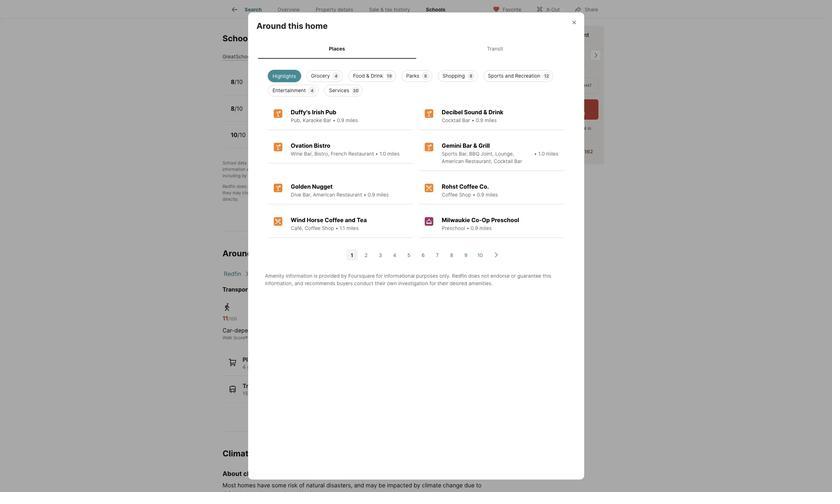 Task type: vqa. For each thing, say whether or not it's contained in the screenshot.
'This area's enrollment policy is not based solely on geography.'
no



Task type: locate. For each thing, give the bounding box(es) containing it.
8 left 9 on the bottom right of the page
[[451, 252, 454, 258]]

0 horizontal spatial the
[[295, 173, 302, 179]]

serves inside lake oswego senior high school public, 9-12 • serves this home • 2.5mi
[[284, 136, 301, 142]]

0 horizontal spatial 30
[[353, 88, 359, 93]]

1 horizontal spatial 10
[[478, 252, 483, 258]]

oswego up 9-
[[265, 128, 288, 136]]

shop inside wind horse coffee and tea café, coffee shop • 1.1 miles
[[322, 225, 334, 231]]

oswego for senior
[[265, 128, 288, 136]]

2.5mi inside lake oswego senior high school public, 9-12 • serves this home • 2.5mi
[[331, 136, 344, 142]]

sports inside sports bar, bbq joint, lounge, american restaurant, cocktail bar
[[442, 151, 458, 157]]

transit for transit 152, 29, 291, 32, 33, 34, 35, 36, 37, 70, 75, 78, 99
[[243, 383, 262, 390]]

33,
[[283, 391, 290, 397]]

investigation
[[347, 167, 373, 172], [399, 280, 429, 287]]

recommends down county at the left bottom of the page
[[305, 280, 336, 287]]

10 inside button
[[478, 252, 483, 258]]

1 vertical spatial does
[[469, 273, 480, 279]]

8 /10 up 10 /10
[[231, 105, 243, 112]]

97034 down 1 button
[[346, 270, 363, 278]]

investigation down informational
[[399, 280, 429, 287]]

1 horizontal spatial around
[[257, 21, 286, 31]]

and inside list box
[[505, 73, 514, 79]]

serves up pub,
[[282, 110, 298, 116]]

0 vertical spatial the
[[515, 132, 522, 138]]

this inside lake oswego senior high school public, 9-12 • serves this home • 2.5mi
[[302, 136, 311, 142]]

1 vertical spatial /10
[[235, 105, 243, 112]]

and up redfin does not endorse or guarantee this information.
[[271, 173, 279, 179]]

desired down renters
[[411, 167, 426, 172]]

serves down senior
[[284, 136, 301, 142]]

highlights
[[273, 73, 296, 79]]

0 horizontal spatial american
[[313, 192, 335, 198]]

78,
[[344, 391, 351, 397]]

american down gemini
[[442, 158, 464, 164]]

transit for transit
[[487, 45, 504, 52]]

tab list
[[223, 0, 460, 18], [257, 38, 576, 59]]

around this home up oregon link
[[223, 249, 294, 259]]

public, down forest
[[251, 83, 267, 89]]

2 oswego from the top
[[265, 128, 288, 136]]

1 vertical spatial 97034
[[346, 270, 363, 278]]

17
[[552, 126, 556, 131]]

1 horizontal spatial for
[[430, 280, 437, 287]]

miles inside milwaukie co-op preschool preschool • 0.9 miles
[[480, 225, 492, 231]]

tab list inside the around this home dialog
[[257, 38, 576, 59]]

home down grocery
[[309, 83, 323, 89]]

& inside "tab"
[[381, 7, 384, 13]]

public, inside forest hills elementary school public, k-5 • serves this home • 1.2mi
[[251, 83, 267, 89]]

tour left via
[[549, 83, 560, 88]]

schools
[[426, 7, 446, 13], [223, 33, 255, 43]]

investigation up service
[[347, 167, 373, 172]]

greatschools left the summary in the left of the page
[[223, 54, 254, 60]]

1 horizontal spatial investigation
[[399, 280, 429, 287]]

1 vertical spatial provided
[[319, 273, 340, 279]]

291,
[[263, 391, 272, 397]]

high up karaoke
[[309, 102, 322, 109]]

is up fielding
[[314, 273, 318, 279]]

parks
[[313, 364, 326, 370]]

1 horizontal spatial as
[[438, 184, 443, 189]]

0 vertical spatial conduct
[[309, 167, 326, 172]]

2 vertical spatial public,
[[251, 136, 267, 142]]

1 horizontal spatial endorse
[[491, 273, 510, 279]]

a right ask
[[516, 149, 519, 155]]

shop
[[460, 192, 472, 198], [322, 225, 334, 231]]

0 vertical spatial 10
[[231, 132, 238, 139]]

a left the 'first'
[[277, 167, 279, 172]]

miles down op
[[480, 225, 492, 231]]

0 vertical spatial places
[[329, 45, 345, 52]]

•
[[278, 83, 280, 89], [324, 83, 327, 89], [278, 110, 281, 116], [324, 110, 327, 116], [333, 117, 336, 123], [472, 117, 475, 123], [280, 136, 283, 142], [327, 136, 329, 142], [376, 151, 379, 157], [535, 151, 537, 157], [364, 192, 367, 198], [473, 192, 476, 198], [336, 225, 339, 231], [467, 225, 470, 231]]

/10 up data
[[238, 132, 246, 139]]

0 horizontal spatial does
[[237, 184, 247, 189]]

miles down "boundaries"
[[377, 192, 389, 198]]

and inside 'school service boundaries are intended to be used as a reference only; they may change and are not'
[[259, 190, 266, 196]]

tab list containing places
[[257, 38, 576, 59]]

services 30
[[329, 87, 359, 93]]

2 button
[[361, 249, 372, 261]]

agent
[[574, 31, 590, 38]]

2 vertical spatial the
[[431, 190, 438, 196]]

0 horizontal spatial cocktail
[[442, 117, 461, 123]]

0 vertical spatial own
[[337, 167, 346, 172]]

• inside rohst coffee co. coffee shop • 0.9 miles
[[473, 192, 476, 198]]

2.5mi inside lake oswego junior high school public, 6-8 • serves this home • 2.5mi
[[329, 110, 341, 116]]

0 vertical spatial desired
[[411, 167, 426, 172]]

home up amenity
[[271, 249, 294, 259]]

home inside forest hills elementary school public, k-5 • serves this home • 1.2mi
[[309, 83, 323, 89]]

golden
[[291, 183, 311, 190]]

0 vertical spatial around
[[257, 21, 286, 31]]

be inside 'school service boundaries are intended to be used as a reference only; they may change and are not'
[[421, 184, 426, 189]]

premier
[[551, 31, 572, 38]]

0 vertical spatial 2.5mi
[[329, 110, 341, 116]]

home down property
[[306, 21, 328, 31]]

serves for senior
[[284, 136, 301, 142]]

tour via video chat list box
[[499, 78, 599, 94]]

score
[[234, 335, 245, 341]]

and
[[505, 73, 514, 79], [414, 160, 422, 166], [247, 167, 254, 172], [301, 167, 308, 172], [271, 173, 279, 179], [259, 190, 266, 196], [345, 217, 356, 224], [295, 280, 304, 287], [354, 482, 365, 489], [277, 491, 287, 493]]

american down nugget
[[313, 192, 335, 198]]

0 horizontal spatial or
[[274, 184, 278, 189]]

high
[[309, 102, 322, 109], [309, 128, 322, 136]]

junior
[[290, 102, 307, 109]]

1 vertical spatial or
[[274, 184, 278, 189]]

8 /10 for forest
[[231, 78, 243, 86]]

serves for junior
[[282, 110, 298, 116]]

1 horizontal spatial 12
[[545, 73, 550, 79]]

sports and recreation
[[488, 73, 541, 79]]

1 vertical spatial 19
[[272, 364, 278, 370]]

1 vertical spatial 2.5mi
[[331, 136, 344, 142]]

0.9 down co.
[[477, 192, 485, 198]]

8 /10
[[231, 78, 243, 86], [231, 105, 243, 112]]

not inside 'school service boundaries are intended to be used as a reference only; they may change and are not'
[[275, 190, 282, 196]]

buyers
[[399, 160, 413, 166], [337, 280, 353, 287]]

recommends up determine
[[372, 160, 398, 166]]

tour
[[499, 31, 512, 38], [549, 83, 560, 88]]

karaoke
[[303, 117, 322, 123]]

4 right 3 button on the bottom of page
[[393, 252, 397, 258]]

0.9 right karaoke
[[337, 117, 345, 123]]

1 horizontal spatial drink
[[489, 109, 504, 116]]

high down karaoke
[[309, 128, 322, 136]]

food & drink
[[353, 73, 383, 79]]

shopping
[[443, 73, 465, 79]]

own down informational
[[387, 280, 397, 287]]

rising
[[223, 491, 237, 493]]

and inside amenity information is provided by foursquare for informational purposes only. redfin does not endorse or guarantee this information, and recommends buyers conduct their own investigation for their desired amenities.
[[295, 280, 304, 287]]

miles inside ovation bistro wine bar, bistro, french restaurant • 1.0 miles
[[388, 151, 400, 157]]

accurate.
[[319, 190, 338, 196]]

/100
[[228, 316, 237, 322]]

recommends inside amenity information is provided by foursquare for informational purposes only. redfin does not endorse or guarantee this information, and recommends buyers conduct their own investigation for their desired amenities.
[[305, 280, 336, 287]]

next image
[[591, 50, 602, 61]]

1 vertical spatial drink
[[489, 109, 504, 116]]

0 vertical spatial endorse
[[256, 184, 272, 189]]

0 vertical spatial cocktail
[[442, 117, 461, 123]]

redfin agents led 17 tours
[[515, 126, 569, 131]]

0 vertical spatial sports
[[488, 73, 504, 79]]

tour for tour via video chat
[[549, 83, 560, 88]]

1 8 /10 from the top
[[231, 78, 243, 86]]

bar inside decibel sound & drink cocktail bar • 0.9 miles
[[463, 117, 471, 123]]

bar, for bistro
[[304, 151, 313, 157]]

30 inside services 30
[[353, 88, 359, 93]]

lake down forest
[[251, 102, 264, 109]]

option
[[499, 78, 544, 94]]

tour with a redfin premier agent
[[499, 31, 590, 38]]

themselves.
[[320, 173, 344, 179]]

list box
[[262, 67, 570, 97]]

serves inside lake oswego junior high school public, 6-8 • serves this home • 2.5mi
[[282, 110, 298, 116]]

may
[[233, 190, 241, 196], [366, 482, 377, 489]]

and up 1.1
[[345, 217, 356, 224]]

2 8 /10 from the top
[[231, 105, 243, 112]]

x-
[[547, 6, 552, 12]]

dive
[[291, 192, 301, 198]]

sale & tax history tab
[[361, 1, 418, 18]]

/10 for forest hills elementary school
[[235, 78, 243, 86]]

1 horizontal spatial schools
[[426, 7, 446, 13]]

1 lake from the top
[[251, 102, 264, 109]]

schools right history
[[426, 7, 446, 13]]

0 vertical spatial restaurant
[[349, 151, 374, 157]]

provided up rd
[[319, 273, 340, 279]]

not up amenities.
[[482, 273, 490, 279]]

0.9
[[337, 117, 345, 123], [476, 117, 484, 123], [368, 192, 376, 198], [477, 192, 485, 198], [471, 225, 479, 231]]

transit up sports and recreation in the top right of the page
[[487, 45, 504, 52]]

risks
[[256, 449, 275, 459], [268, 471, 283, 478]]

1 horizontal spatial transit
[[487, 45, 504, 52]]

97034
[[574, 126, 587, 131], [346, 270, 363, 278]]

ask
[[506, 149, 515, 155]]

transit tab
[[416, 40, 575, 57]]

2 vertical spatial /10
[[238, 132, 246, 139]]

1 horizontal spatial 1.0
[[539, 151, 545, 157]]

2 horizontal spatial the
[[515, 132, 522, 138]]

endorse up amenities.
[[491, 273, 510, 279]]

miles down days
[[547, 151, 559, 157]]

restaurant,
[[466, 158, 493, 164]]

and down redfin does not endorse or guarantee this information.
[[259, 190, 266, 196]]

1 horizontal spatial or
[[444, 167, 449, 172]]

0 vertical spatial may
[[233, 190, 241, 196]]

to up contact
[[416, 184, 420, 189]]

0 vertical spatial guarantee
[[279, 184, 299, 189]]

6 button
[[418, 249, 429, 261]]

1 vertical spatial shop
[[322, 225, 334, 231]]

oswego for junior
[[265, 102, 288, 109]]

0 horizontal spatial endorse
[[256, 184, 272, 189]]

high inside lake oswego junior high school public, 6-8 • serves this home • 2.5mi
[[309, 102, 322, 109]]

high inside lake oswego senior high school public, 9-12 • serves this home • 2.5mi
[[309, 128, 322, 136]]

transit inside the "transit 152, 29, 291, 32, 33, 34, 35, 36, 37, 70, 75, 78, 99"
[[243, 383, 262, 390]]

0 horizontal spatial tour
[[499, 31, 512, 38]]

duffy's irish pub pub, karaoke bar • 0.9 miles
[[291, 109, 358, 123]]

4 left groceries,
[[243, 364, 246, 370]]

tour for tour with a redfin premier agent
[[499, 31, 512, 38]]

informational
[[384, 273, 415, 279]]

own
[[337, 167, 346, 172], [387, 280, 397, 287]]

1 oswego from the top
[[265, 102, 288, 109]]

schools
[[428, 167, 443, 172], [303, 173, 319, 179]]

1 vertical spatial schools
[[303, 173, 319, 179]]

sea
[[288, 491, 298, 493]]

school down services
[[323, 102, 342, 109]]

places for places 4 groceries, 19 restaurants, 8 parks
[[243, 356, 261, 363]]

transportation near 12850 s fielding rd
[[223, 286, 335, 293]]

tab list containing search
[[223, 0, 460, 18]]

greatschools up step,
[[278, 160, 305, 166]]

0 horizontal spatial drink
[[371, 73, 383, 79]]

may left impacted
[[366, 482, 377, 489]]

schools down ,
[[303, 173, 319, 179]]

shop down "only;"
[[460, 192, 472, 198]]

forest hills elementary school public, k-5 • serves this home • 1.2mi
[[251, 75, 340, 89]]

tour inside tour via video chat list box
[[549, 83, 560, 88]]

tomorrow
[[543, 111, 563, 117]]

to inside 'school service boundaries are intended to be used as a reference only; they may change and are not'
[[416, 184, 420, 189]]

by inside amenity information is provided by foursquare for informational purposes only. redfin does not endorse or guarantee this information, and recommends buyers conduct their own investigation for their desired amenities.
[[341, 273, 347, 279]]

miles right 1.1
[[347, 225, 359, 231]]

serves inside forest hills elementary school public, k-5 • serves this home • 1.2mi
[[282, 83, 298, 89]]

0 horizontal spatial guarantee
[[279, 184, 299, 189]]

car-
[[223, 327, 235, 334]]

0.9 inside decibel sound & drink cocktail bar • 0.9 miles
[[476, 117, 484, 123]]

to inside guaranteed to be accurate. to verify school enrollment eligibility, contact the school district directly.
[[307, 190, 311, 196]]

5 inside 5 button
[[408, 252, 411, 258]]

0 vertical spatial 5
[[273, 83, 276, 89]]

to inside first step, and conduct their own investigation to determine their desired schools or school districts, including by contacting and visiting the schools themselves.
[[374, 167, 378, 172]]

county
[[315, 270, 335, 278]]

0.9 for irish
[[337, 117, 345, 123]]

12 right recreation
[[545, 73, 550, 79]]

1 vertical spatial the
[[295, 173, 302, 179]]

8 left the "parks"
[[309, 364, 312, 370]]

is inside amenity information is provided by foursquare for informational purposes only. redfin does not endorse or guarantee this information, and recommends buyers conduct their own investigation for their desired amenities.
[[314, 273, 318, 279]]

change inside most homes have some risk of natural disasters, and may be impacted by climate change due to rising temperatures and sea levels.
[[443, 482, 463, 489]]

clackamas county link
[[284, 270, 335, 278]]

0 horizontal spatial buyers
[[337, 280, 353, 287]]

this
[[288, 21, 304, 31], [299, 83, 308, 89], [300, 110, 308, 116], [302, 136, 311, 142], [301, 184, 308, 189], [254, 249, 270, 259], [543, 273, 552, 279]]

greatschools up districts,
[[447, 160, 474, 166]]

1 vertical spatial cocktail
[[494, 158, 513, 164]]

0.9 inside rohst coffee co. coffee shop • 0.9 miles
[[477, 192, 485, 198]]

1 horizontal spatial conduct
[[355, 280, 374, 287]]

by
[[271, 160, 276, 166], [242, 173, 247, 179], [341, 273, 347, 279], [414, 482, 421, 489]]

0 horizontal spatial sports
[[442, 151, 458, 157]]

bar inside duffy's irish pub pub, karaoke bar • 0.9 miles
[[324, 117, 332, 123]]

1 horizontal spatial own
[[387, 280, 397, 287]]

a left the reference
[[444, 184, 447, 189]]

list box containing grocery
[[262, 67, 570, 97]]

bistro,
[[315, 151, 330, 157]]

provided for data
[[252, 160, 270, 166]]

around this home inside dialog
[[257, 21, 328, 31]]

1 horizontal spatial buyers
[[399, 160, 413, 166]]

homes
[[238, 482, 256, 489]]

school left districts,
[[450, 167, 463, 172]]

risk
[[288, 482, 298, 489]]

conduct
[[309, 167, 326, 172], [355, 280, 374, 287]]

0 horizontal spatial own
[[337, 167, 346, 172]]

gemini bar & grill
[[442, 142, 490, 149]]

their
[[327, 167, 336, 172], [401, 167, 410, 172], [375, 280, 386, 287], [438, 280, 449, 287]]

for down purposes
[[430, 280, 437, 287]]

2.5mi right irish
[[329, 110, 341, 116]]

4 down grocery
[[311, 88, 314, 93]]

may inside 'school service boundaries are intended to be used as a reference only; they may change and are not'
[[233, 190, 241, 196]]

drink
[[371, 73, 383, 79], [489, 109, 504, 116]]

around this home dialog
[[248, 12, 585, 480]]

12
[[545, 73, 550, 79], [273, 136, 279, 142]]

1 vertical spatial 5
[[408, 252, 411, 258]]

1 vertical spatial american
[[313, 192, 335, 198]]

the
[[515, 132, 522, 138], [295, 173, 302, 179], [431, 190, 438, 196]]

0 vertical spatial climate
[[244, 471, 267, 478]]

a right the with at the right of the page
[[527, 31, 530, 38]]

preschool right op
[[492, 217, 520, 224]]

0.9 for nugget
[[368, 192, 376, 198]]

None button
[[503, 40, 532, 71], [535, 40, 563, 70], [566, 40, 595, 70], [503, 40, 532, 71], [535, 40, 563, 70], [566, 40, 595, 70]]

1 horizontal spatial recommends
[[372, 160, 398, 166]]

1 vertical spatial investigation
[[399, 280, 429, 287]]

5 inside forest hills elementary school public, k-5 • serves this home • 1.2mi
[[273, 83, 276, 89]]

/10 up 10 /10
[[235, 105, 243, 112]]

0 vertical spatial buyers
[[399, 160, 413, 166]]

contact
[[415, 190, 430, 196]]

around up redfin link
[[223, 249, 252, 259]]

oswego inside lake oswego junior high school public, 6-8 • serves this home • 2.5mi
[[265, 102, 288, 109]]

provided inside amenity information is provided by foursquare for informational purposes only. redfin does not endorse or guarantee this information, and recommends buyers conduct their own investigation for their desired amenities.
[[319, 273, 340, 279]]

shop left 1.1
[[322, 225, 334, 231]]

redfin up they
[[223, 184, 236, 189]]

impacted
[[387, 482, 413, 489]]

oswego inside lake oswego senior high school public, 9-12 • serves this home • 2.5mi
[[265, 128, 288, 136]]

change inside 'school service boundaries are intended to be used as a reference only; they may change and are not'
[[242, 190, 257, 196]]

wine
[[291, 151, 303, 157]]

1 horizontal spatial desired
[[450, 280, 468, 287]]

0 horizontal spatial 5
[[273, 83, 276, 89]]

only.
[[440, 273, 451, 279]]

1 vertical spatial own
[[387, 280, 397, 287]]

2 public, from the top
[[251, 110, 267, 116]]

miles inside rohst coffee co. coffee shop • 0.9 miles
[[486, 192, 498, 198]]

2.5mi up french
[[331, 136, 344, 142]]

be up contact
[[421, 184, 426, 189]]

1 horizontal spatial may
[[366, 482, 377, 489]]

0 vertical spatial is
[[248, 160, 251, 166]]

buyers inside amenity information is provided by foursquare for informational purposes only. redfin does not endorse or guarantee this information, and recommends buyers conduct their own investigation for their desired amenities.
[[337, 280, 353, 287]]

/10 left forest
[[235, 78, 243, 86]]

0.9 down "boundaries"
[[368, 192, 376, 198]]

0 vertical spatial 97034
[[574, 126, 587, 131]]

their down only.
[[438, 280, 449, 287]]

/10 for lake oswego senior high school
[[238, 132, 246, 139]]

miles inside decibel sound & drink cocktail bar • 0.9 miles
[[485, 117, 497, 123]]

0 horizontal spatial is
[[248, 160, 251, 166]]

public, left 6-
[[251, 110, 267, 116]]

0 vertical spatial public,
[[251, 83, 267, 89]]

this inside amenity information is provided by foursquare for informational purposes only. redfin does not endorse or guarantee this information, and recommends buyers conduct their own investigation for their desired amenities.
[[543, 273, 552, 279]]

information up including
[[223, 167, 246, 172]]

12 left ovation
[[273, 136, 279, 142]]

7
[[436, 252, 439, 258]]

greatschools summary rating
[[223, 54, 294, 60]]

0 vertical spatial 19
[[387, 73, 392, 79]]

own inside amenity information is provided by foursquare for informational purposes only. redfin does not endorse or guarantee this information, and recommends buyers conduct their own investigation for their desired amenities.
[[387, 280, 397, 287]]

1 horizontal spatial places
[[329, 45, 345, 52]]

&
[[381, 7, 384, 13], [367, 73, 370, 79], [484, 109, 488, 116], [474, 142, 478, 149]]

places up grocery
[[329, 45, 345, 52]]

and left recreation
[[505, 73, 514, 79]]

1 horizontal spatial cocktail
[[494, 158, 513, 164]]

bar, up ,
[[304, 151, 313, 157]]

0 horizontal spatial 1.0
[[380, 151, 386, 157]]

recreation
[[516, 73, 541, 79]]

change down the contacting
[[242, 190, 257, 196]]

provided up ratings
[[252, 160, 270, 166]]

1 vertical spatial conduct
[[355, 280, 374, 287]]

bar, for nugget
[[303, 192, 312, 198]]

school inside lake oswego senior high school public, 9-12 • serves this home • 2.5mi
[[323, 128, 343, 136]]

drink right food
[[371, 73, 383, 79]]

0 vertical spatial preschool
[[492, 217, 520, 224]]

places inside the places 4 groceries, 19 restaurants, 8 parks
[[243, 356, 261, 363]]

2 lake from the top
[[251, 128, 264, 136]]

0.9 inside milwaukie co-op preschool preschool • 0.9 miles
[[471, 225, 479, 231]]

this inside forest hills elementary school public, k-5 • serves this home • 1.2mi
[[299, 83, 308, 89]]

information.
[[309, 184, 333, 189]]

0 horizontal spatial 10
[[231, 132, 238, 139]]

serves
[[282, 83, 298, 89], [282, 110, 298, 116], [284, 136, 301, 142]]

0 vertical spatial serves
[[282, 83, 298, 89]]

• inside wind horse coffee and tea café, coffee shop • 1.1 miles
[[336, 225, 339, 231]]

lake inside lake oswego junior high school public, 6-8 • serves this home • 2.5mi
[[251, 102, 264, 109]]

• inside duffy's irish pub pub, karaoke bar • 0.9 miles
[[333, 117, 336, 123]]

0 horizontal spatial change
[[242, 190, 257, 196]]

for right foursquare
[[377, 273, 383, 279]]

miles up ovation bistro wine bar, bistro, french restaurant • 1.0 miles
[[346, 117, 358, 123]]

property
[[316, 7, 337, 13]]

0 vertical spatial transit
[[487, 45, 504, 52]]

3 public, from the top
[[251, 136, 267, 142]]

duffy's
[[291, 109, 311, 116]]

natural
[[306, 482, 325, 489]]

as right ratings
[[271, 167, 275, 172]]

around this home
[[257, 21, 328, 31], [223, 249, 294, 259]]

1 1.0 from the left
[[380, 151, 386, 157]]

8 /10 for lake
[[231, 105, 243, 112]]

bar down sound
[[463, 117, 471, 123]]

by inside most homes have some risk of natural disasters, and may be impacted by climate change due to rising temperatures and sea levels.
[[414, 482, 421, 489]]

preschool down milwaukie
[[442, 225, 466, 231]]

to
[[374, 167, 378, 172], [416, 184, 420, 189], [307, 190, 311, 196], [477, 482, 482, 489]]

to inside most homes have some risk of natural disasters, and may be impacted by climate change due to rising temperatures and sea levels.
[[477, 482, 482, 489]]

to right dive
[[307, 190, 311, 196]]

does up amenities.
[[469, 273, 480, 279]]

8
[[425, 73, 427, 79], [470, 73, 473, 79], [231, 78, 235, 86], [231, 105, 235, 112], [273, 110, 277, 116], [451, 252, 454, 258], [309, 364, 312, 370]]

11
[[223, 315, 228, 322]]

lake right 10 /10
[[251, 128, 264, 136]]

1 horizontal spatial 5
[[408, 252, 411, 258]]

desired inside first step, and conduct their own investigation to determine their desired schools or school districts, including by contacting and visiting the schools themselves.
[[411, 167, 426, 172]]

public, left 9-
[[251, 136, 267, 142]]

1 horizontal spatial provided
[[319, 273, 340, 279]]

restaurant inside golden nugget dive bar, american restaurant • 0.9 miles
[[337, 192, 362, 198]]

®
[[245, 335, 248, 341]]

overview
[[278, 7, 300, 13]]

school up 1.2mi
[[317, 75, 336, 82]]

8 inside lake oswego junior high school public, 6-8 • serves this home • 2.5mi
[[273, 110, 277, 116]]

2 vertical spatial not
[[482, 273, 490, 279]]

around down overview tab
[[257, 21, 286, 31]]

rohst coffee co. coffee shop • 0.9 miles
[[442, 183, 498, 198]]

school data is provided by greatschools
[[223, 160, 305, 166]]

12 inside the around this home dialog
[[545, 73, 550, 79]]

bar, inside golden nugget dive bar, american restaurant • 0.9 miles
[[303, 192, 312, 198]]

1 vertical spatial restaurant
[[337, 192, 362, 198]]

/10
[[235, 78, 243, 86], [235, 105, 243, 112], [238, 132, 246, 139]]

2 1.0 from the left
[[539, 151, 545, 157]]

redfin right only.
[[452, 273, 467, 279]]

• inside ovation bistro wine bar, bistro, french restaurant • 1.0 miles
[[376, 151, 379, 157]]

1 vertical spatial 30
[[532, 132, 537, 138]]

5 right 4 'button' on the left of page
[[408, 252, 411, 258]]

bar, down "golden"
[[303, 192, 312, 198]]

0.9 inside golden nugget dive bar, american restaurant • 0.9 miles
[[368, 192, 376, 198]]

1 vertical spatial public,
[[251, 110, 267, 116]]

1 horizontal spatial sports
[[488, 73, 504, 79]]

1 vertical spatial lake
[[251, 128, 264, 136]]

1 public, from the top
[[251, 83, 267, 89]]

school
[[317, 75, 336, 82], [323, 102, 342, 109], [323, 128, 343, 136], [223, 160, 236, 166], [334, 184, 348, 189]]

1 vertical spatial tab list
[[257, 38, 576, 59]]

0 horizontal spatial are
[[267, 190, 274, 196]]

1.0
[[380, 151, 386, 157], [539, 151, 545, 157]]



Task type: describe. For each thing, give the bounding box(es) containing it.
next available: tomorrow at 9:00 am
[[512, 111, 586, 117]]

next
[[512, 111, 522, 117]]

is for information
[[314, 273, 318, 279]]

1.1
[[340, 225, 345, 231]]

by inside first step, and conduct their own investigation to determine their desired schools or school districts, including by contacting and visiting the schools themselves.
[[242, 173, 247, 179]]

only;
[[468, 184, 478, 189]]

high for senior
[[309, 128, 322, 136]]

the inside 'in the last 30 days'
[[515, 132, 522, 138]]

0 vertical spatial drink
[[371, 73, 383, 79]]

1 vertical spatial are
[[267, 190, 274, 196]]

last
[[523, 132, 530, 138]]

9-
[[268, 136, 273, 142]]

ratings
[[256, 167, 269, 172]]

some
[[272, 482, 287, 489]]

a right ,
[[307, 160, 309, 166]]

0 vertical spatial does
[[237, 184, 247, 189]]

9:00
[[569, 111, 578, 117]]

19 inside list box
[[387, 73, 392, 79]]

bar up bbq
[[463, 142, 473, 149]]

shop inside rohst coffee co. coffee shop • 0.9 miles
[[460, 192, 472, 198]]

change for due
[[443, 482, 463, 489]]

(503) 683-7162 link
[[555, 149, 594, 155]]

own inside first step, and conduct their own investigation to determine their desired schools or school districts, including by contacting and visiting the schools themselves.
[[337, 167, 346, 172]]

a inside 'school service boundaries are intended to be used as a reference only; they may change and are not'
[[444, 184, 447, 189]]

be inside guaranteed to be accurate. to verify school enrollment eligibility, contact the school district directly.
[[312, 190, 318, 196]]

& inside decibel sound & drink cocktail bar • 0.9 miles
[[484, 109, 488, 116]]

summary
[[256, 54, 278, 60]]

2.5mi for lake oswego senior high school
[[331, 136, 344, 142]]

x-out button
[[531, 2, 566, 16]]

conduct inside first step, and conduct their own investigation to determine their desired schools or school districts, including by contacting and visiting the schools themselves.
[[309, 167, 326, 172]]

school left data
[[223, 160, 236, 166]]

change for and
[[242, 190, 257, 196]]

organization.
[[330, 160, 356, 166]]

amenity information is provided by foursquare for informational purposes only. redfin does not endorse or guarantee this information, and recommends buyers conduct their own investigation for their desired amenities.
[[265, 273, 552, 287]]

fielding
[[304, 286, 326, 293]]

dependent
[[235, 327, 264, 334]]

their down informational
[[375, 280, 386, 287]]

70,
[[327, 391, 334, 397]]

schools tab
[[418, 1, 454, 18]]

café,
[[291, 225, 304, 231]]

redfin right the with at the right of the page
[[531, 31, 549, 38]]

horse
[[307, 217, 324, 224]]

lake for lake oswego senior high school
[[251, 128, 264, 136]]

or inside amenity information is provided by foursquare for informational purposes only. redfin does not endorse or guarantee this information, and recommends buyers conduct their own investigation for their desired amenities.
[[512, 273, 516, 279]]

directly.
[[223, 197, 239, 202]]

due
[[465, 482, 475, 489]]

foursquare
[[349, 273, 375, 279]]

school down service
[[358, 190, 371, 196]]

0 horizontal spatial climate
[[244, 471, 267, 478]]

school inside lake oswego junior high school public, 6-8 • serves this home • 2.5mi
[[323, 102, 342, 109]]

temperatures
[[239, 491, 275, 493]]

8 left forest
[[231, 78, 235, 86]]

as inside 'school service boundaries are intended to be used as a reference only; they may change and are not'
[[438, 184, 443, 189]]

1 vertical spatial around this home
[[223, 249, 294, 259]]

buyers inside , a nonprofit organization. redfin recommends buyers and renters use greatschools information and ratings as a
[[399, 160, 413, 166]]

tours
[[557, 126, 568, 131]]

97034 link
[[346, 270, 363, 278]]

• inside decibel sound & drink cocktail bar • 0.9 miles
[[472, 117, 475, 123]]

irish
[[312, 109, 324, 116]]

cocktail inside sports bar, bbq joint, lounge, american restaurant, cocktail bar
[[494, 158, 513, 164]]

entertainment
[[273, 87, 306, 93]]

and left renters
[[414, 160, 422, 166]]

decibel sound & drink cocktail bar • 0.9 miles
[[442, 109, 504, 123]]

home inside lake oswego junior high school public, 6-8 • serves this home • 2.5mi
[[310, 110, 323, 116]]

their right determine
[[401, 167, 410, 172]]

groceries,
[[247, 364, 271, 370]]

and down some
[[277, 491, 287, 493]]

10 for 10
[[478, 252, 483, 258]]

grill
[[479, 142, 490, 149]]

8 up 10 /10
[[231, 105, 235, 112]]

0 horizontal spatial schools
[[303, 173, 319, 179]]

0 horizontal spatial not
[[248, 184, 255, 189]]

information inside amenity information is provided by foursquare for informational purposes only. redfin does not endorse or guarantee this information, and recommends buyers conduct their own investigation for their desired amenities.
[[286, 273, 313, 279]]

guaranteed
[[283, 190, 306, 196]]

list box inside the around this home dialog
[[262, 67, 570, 97]]

around inside dialog
[[257, 21, 286, 31]]

miles inside duffy's irish pub pub, karaoke bar • 0.9 miles
[[346, 117, 358, 123]]

american inside sports bar, bbq joint, lounge, american restaurant, cocktail bar
[[442, 158, 464, 164]]

2.5mi for lake oswego junior high school
[[329, 110, 341, 116]]

in
[[588, 126, 592, 131]]

details
[[338, 7, 354, 13]]

be inside most homes have some risk of natural disasters, and may be impacted by climate change due to rising temperatures and sea levels.
[[379, 482, 386, 489]]

information,
[[265, 280, 293, 287]]

amenity
[[265, 273, 285, 279]]

redfin up last
[[515, 126, 528, 131]]

12 inside lake oswego senior high school public, 9-12 • serves this home • 2.5mi
[[273, 136, 279, 142]]

lounge,
[[496, 151, 515, 157]]

this inside lake oswego junior high school public, 6-8 • serves this home • 2.5mi
[[300, 110, 308, 116]]

bar inside sports bar, bbq joint, lounge, american restaurant, cocktail bar
[[515, 158, 523, 164]]

school down the reference
[[439, 190, 452, 196]]

joint,
[[481, 151, 494, 157]]

redfin up transportation
[[224, 270, 241, 278]]

11 /100
[[223, 315, 237, 322]]

used
[[427, 184, 437, 189]]

school inside 'school service boundaries are intended to be used as a reference only; they may change and are not'
[[334, 184, 348, 189]]

led
[[544, 126, 551, 131]]

sports for sports bar, bbq joint, lounge, american restaurant, cocktail bar
[[442, 151, 458, 157]]

greatschools inside , a nonprofit organization. redfin recommends buyers and renters use greatschools information and ratings as a
[[447, 160, 474, 166]]

public, for lake oswego senior high school
[[251, 136, 267, 142]]

1 horizontal spatial 97034
[[574, 126, 587, 131]]

the inside first step, and conduct their own investigation to determine their desired schools or school districts, including by contacting and visiting the schools themselves.
[[295, 173, 302, 179]]

senior
[[290, 128, 308, 136]]

0 horizontal spatial around
[[223, 249, 252, 259]]

4 inside 'button'
[[393, 252, 397, 258]]

miles inside wind horse coffee and tea café, coffee shop • 1.1 miles
[[347, 225, 359, 231]]

around this home element
[[257, 12, 337, 31]]

4 button
[[389, 249, 401, 261]]

• inside milwaukie co-op preschool preschool • 0.9 miles
[[467, 225, 470, 231]]

, a nonprofit organization. redfin recommends buyers and renters use greatschools information and ratings as a
[[223, 160, 474, 172]]

0 horizontal spatial preschool
[[442, 225, 466, 231]]

coffee down rohst
[[442, 192, 458, 198]]

overview tab
[[270, 1, 308, 18]]

home inside the around this home element
[[306, 21, 328, 31]]

sale
[[369, 7, 379, 13]]

152,
[[243, 391, 253, 397]]

endorse inside amenity information is provided by foursquare for informational purposes only. redfin does not endorse or guarantee this information, and recommends buyers conduct their own investigation for their desired amenities.
[[491, 273, 510, 279]]

at
[[564, 111, 568, 117]]

levels.
[[300, 491, 316, 493]]

their up themselves.
[[327, 167, 336, 172]]

high for junior
[[309, 102, 322, 109]]

/10 for lake oswego junior high school
[[235, 105, 243, 112]]

school inside forest hills elementary school public, k-5 • serves this home • 1.2mi
[[317, 75, 336, 82]]

information inside , a nonprofit organization. redfin recommends buyers and renters use greatschools information and ratings as a
[[223, 167, 246, 172]]

school service boundaries are intended to be used as a reference only; they may change and are not
[[223, 184, 478, 196]]

purposes
[[417, 273, 438, 279]]

places for places
[[329, 45, 345, 52]]

video
[[569, 83, 581, 88]]

4 inside the places 4 groceries, 19 restaurants, 8 parks
[[243, 364, 246, 370]]

provided for information
[[319, 273, 340, 279]]

places tab
[[258, 40, 416, 57]]

service
[[349, 184, 364, 189]]

investigation inside first step, and conduct their own investigation to determine their desired schools or school districts, including by contacting and visiting the schools themselves.
[[347, 167, 373, 172]]

1 vertical spatial risks
[[268, 471, 283, 478]]

climate inside most homes have some risk of natural disasters, and may be impacted by climate change due to rising temperatures and sea levels.
[[422, 482, 442, 489]]

bar, inside sports bar, bbq joint, lounge, american restaurant, cocktail bar
[[459, 151, 468, 157]]

is for data
[[248, 160, 251, 166]]

restaurant inside ovation bistro wine bar, bistro, french restaurant • 1.0 miles
[[349, 151, 374, 157]]

home inside lake oswego senior high school public, 9-12 • serves this home • 2.5mi
[[312, 136, 325, 142]]

8 inside 8 button
[[451, 252, 454, 258]]

property details tab
[[308, 1, 361, 18]]

19 inside the places 4 groceries, 19 restaurants, 8 parks
[[272, 364, 278, 370]]

reference
[[448, 184, 467, 189]]

may inside most homes have some risk of natural disasters, and may be impacted by climate change due to rising temperatures and sea levels.
[[366, 482, 377, 489]]

first step, and conduct their own investigation to determine their desired schools or school districts, including by contacting and visiting the schools themselves.
[[223, 167, 482, 179]]

0.9 for sound
[[476, 117, 484, 123]]

co.
[[480, 183, 489, 190]]

8 right parks
[[425, 73, 427, 79]]

7 button
[[432, 249, 444, 261]]

search
[[245, 7, 262, 13]]

sports for sports and recreation
[[488, 73, 504, 79]]

redfin inside amenity information is provided by foursquare for informational purposes only. redfin does not endorse or guarantee this information, and recommends buyers conduct their own investigation for their desired amenities.
[[452, 273, 467, 279]]

schools inside "tab"
[[426, 7, 446, 13]]

or inside first step, and conduct their own investigation to determine their desired schools or school districts, including by contacting and visiting the schools themselves.
[[444, 167, 449, 172]]

10 for 10 /10
[[231, 132, 238, 139]]

they
[[223, 190, 232, 196]]

• inside golden nugget dive bar, american restaurant • 0.9 miles
[[364, 192, 367, 198]]

& right food
[[367, 73, 370, 79]]

forest
[[251, 75, 269, 82]]

visiting
[[280, 173, 294, 179]]

1 horizontal spatial greatschools
[[278, 160, 305, 166]]

redfin inside , a nonprofit organization. redfin recommends buyers and renters use greatschools information and ratings as a
[[358, 160, 370, 166]]

does inside amenity information is provided by foursquare for informational purposes only. redfin does not endorse or guarantee this information, and recommends buyers conduct their own investigation for their desired amenities.
[[469, 273, 480, 279]]

desired inside amenity information is provided by foursquare for informational purposes only. redfin does not endorse or guarantee this information, and recommends buyers conduct their own investigation for their desired amenities.
[[450, 280, 468, 287]]

chat
[[582, 83, 593, 88]]

days
[[538, 132, 548, 138]]

recommends inside , a nonprofit organization. redfin recommends buyers and renters use greatschools information and ratings as a
[[372, 160, 398, 166]]

cocktail inside decibel sound & drink cocktail bar • 0.9 miles
[[442, 117, 461, 123]]

wind
[[291, 217, 306, 224]]

investigation inside amenity information is provided by foursquare for informational purposes only. redfin does not endorse or guarantee this information, and recommends buyers conduct their own investigation for their desired amenities.
[[399, 280, 429, 287]]

1 horizontal spatial preschool
[[492, 217, 520, 224]]

0 vertical spatial risks
[[256, 449, 275, 459]]

0 vertical spatial are
[[389, 184, 395, 189]]

35,
[[301, 391, 308, 397]]

36,
[[310, 391, 317, 397]]

american inside golden nugget dive bar, american restaurant • 0.9 miles
[[313, 192, 335, 198]]

clackamas
[[284, 270, 313, 278]]

& up bbq
[[474, 142, 478, 149]]

guarantee inside amenity information is provided by foursquare for informational purposes only. redfin does not endorse or guarantee this information, and recommends buyers conduct their own investigation for their desired amenities.
[[518, 273, 542, 279]]

services
[[329, 87, 350, 93]]

golden nugget dive bar, american restaurant • 0.9 miles
[[291, 183, 389, 198]]

1 vertical spatial for
[[430, 280, 437, 287]]

grocery
[[311, 73, 330, 79]]

9 button
[[461, 249, 472, 261]]

30 inside 'in the last 30 days'
[[532, 132, 537, 138]]

places 4 groceries, 19 restaurants, 8 parks
[[243, 356, 326, 370]]

6-
[[268, 110, 273, 116]]

coffee up 1.1
[[325, 217, 344, 224]]

nugget
[[312, 183, 333, 190]]

previous image
[[496, 50, 507, 61]]

drink inside decibel sound & drink cocktail bar • 0.9 miles
[[489, 109, 504, 116]]

oregon link
[[253, 270, 273, 278]]

district
[[454, 190, 468, 196]]

miles inside golden nugget dive bar, american restaurant • 0.9 miles
[[377, 192, 389, 198]]

most
[[223, 482, 236, 489]]

0 horizontal spatial schools
[[223, 33, 255, 43]]

4 up 1.2mi
[[335, 73, 338, 79]]

coffee down horse
[[305, 225, 321, 231]]

disasters,
[[327, 482, 353, 489]]

8 inside the places 4 groceries, 19 restaurants, 8 parks
[[309, 364, 312, 370]]

gemini
[[442, 142, 462, 149]]

via
[[561, 83, 567, 88]]

public, for lake oswego junior high school
[[251, 110, 267, 116]]

0 horizontal spatial greatschools
[[223, 54, 254, 60]]

29,
[[254, 391, 261, 397]]

coffee left co.
[[460, 183, 479, 190]]

8 right shopping
[[470, 73, 473, 79]]

next available: tomorrow at 9:00 am button
[[499, 100, 599, 120]]

the inside guaranteed to be accurate. to verify school enrollment eligibility, contact the school district directly.
[[431, 190, 438, 196]]

and right 'disasters,'
[[354, 482, 365, 489]]

available:
[[523, 111, 542, 117]]

0 vertical spatial schools
[[428, 167, 443, 172]]

as inside , a nonprofit organization. redfin recommends buyers and renters use greatschools information and ratings as a
[[271, 167, 275, 172]]

ask a question link
[[506, 149, 542, 155]]

34,
[[292, 391, 299, 397]]

0 horizontal spatial for
[[377, 273, 383, 279]]

and down ,
[[301, 167, 308, 172]]

rd
[[327, 286, 335, 293]]

lake for lake oswego junior high school
[[251, 102, 264, 109]]

and up the contacting
[[247, 167, 254, 172]]

use
[[438, 160, 446, 166]]



